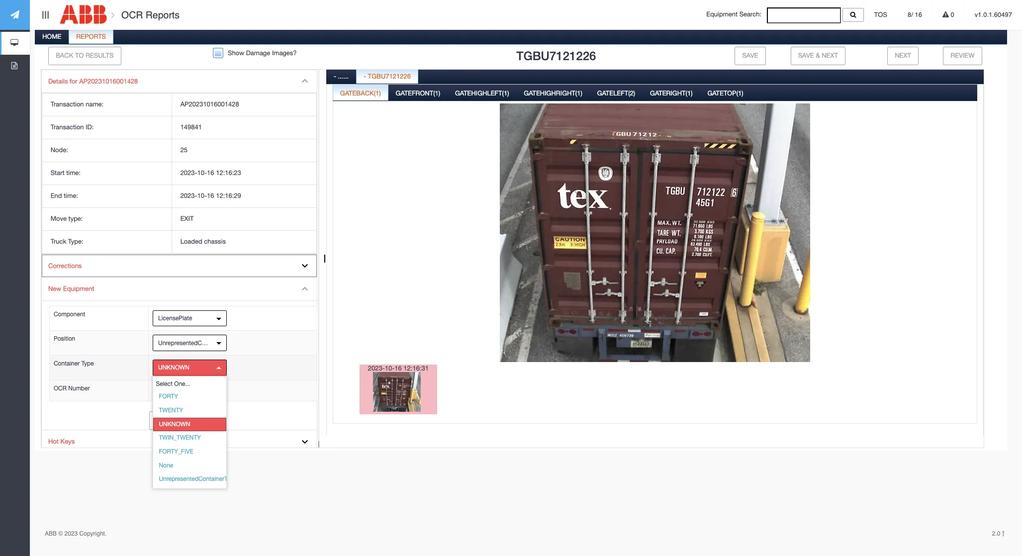 Task type: locate. For each thing, give the bounding box(es) containing it.
unknown inside option
[[159, 421, 190, 428]]

16 inside tab list
[[395, 364, 402, 372]]

0 vertical spatial ap20231016001428
[[79, 77, 138, 85]]

2023-
[[180, 169, 197, 177], [180, 192, 197, 200], [368, 364, 385, 372]]

tgbu7121226 tab list
[[33, 27, 1008, 455]]

16 left 12:16:31
[[395, 364, 402, 372]]

2 vertical spatial 10-
[[385, 364, 395, 372]]

2 vertical spatial equipment
[[172, 417, 209, 424]]

save for save
[[743, 52, 759, 59]]

10- for 12:16:23
[[197, 169, 207, 177]]

1 transaction from the top
[[51, 101, 84, 108]]

transaction up transaction id:
[[51, 101, 84, 108]]

0 horizontal spatial -
[[334, 73, 336, 80]]

type:
[[68, 238, 83, 245]]

show damage images?
[[228, 49, 297, 57]]

2 save from the left
[[798, 52, 814, 59]]

10-
[[197, 169, 207, 177], [197, 192, 207, 200], [385, 364, 395, 372]]

equipment up twin_twenty option
[[172, 417, 209, 424]]

1 - from the left
[[334, 73, 336, 80]]

ocr for ocr reports
[[121, 9, 143, 20]]

1 horizontal spatial reports
[[146, 9, 180, 20]]

1 menu item from the top
[[42, 70, 317, 255]]

0 vertical spatial ocr
[[121, 9, 143, 20]]

abb © 2023 copyright.
[[45, 530, 107, 537]]

1 vertical spatial 10-
[[197, 192, 207, 200]]

save left &
[[798, 52, 814, 59]]

2023- up exit
[[180, 192, 197, 200]]

transaction left id:
[[51, 124, 84, 131]]

transaction
[[51, 101, 84, 108], [51, 124, 84, 131]]

hot
[[48, 438, 59, 445]]

2 - from the left
[[364, 73, 366, 80]]

select
[[156, 380, 173, 387]]

ocr for ocr number
[[54, 385, 67, 392]]

2 transaction from the top
[[51, 124, 84, 131]]

- ...... link
[[327, 67, 356, 87]]

2023
[[64, 530, 78, 537]]

10- for 12:16:31
[[385, 364, 395, 372]]

reports
[[146, 9, 180, 20], [76, 33, 106, 40]]

- left ......
[[334, 73, 336, 80]]

25
[[180, 146, 188, 154]]

next button
[[888, 47, 919, 65]]

0 vertical spatial menu item
[[42, 70, 317, 255]]

2 vertical spatial 2023-
[[368, 364, 385, 372]]

menu containing details for ap20231016001428
[[41, 70, 317, 454]]

......
[[338, 73, 349, 80]]

&
[[816, 52, 820, 59]]

equipment inside add equipment button
[[172, 417, 209, 424]]

0 vertical spatial 2023-
[[180, 169, 197, 177]]

10- up 2023-10-16 12:16:29
[[197, 169, 207, 177]]

bars image
[[41, 11, 50, 19]]

16 left 12:16:23
[[207, 169, 214, 177]]

0 vertical spatial 10-
[[197, 169, 207, 177]]

move type:
[[51, 215, 83, 222]]

home link
[[35, 27, 68, 47]]

equipment
[[707, 11, 738, 18], [63, 285, 94, 293], [172, 417, 209, 424]]

2023- for 2023-10-16 12:16:23
[[180, 169, 197, 177]]

2023- left 12:16:31
[[368, 364, 385, 372]]

16 left 12:16:29
[[207, 192, 214, 200]]

show
[[228, 49, 244, 57]]

tos button
[[865, 0, 898, 30]]

menu item containing new equipment
[[42, 278, 317, 430]]

tgbu7121226
[[517, 49, 596, 63], [368, 73, 411, 80]]

0 horizontal spatial tgbu7121226
[[368, 73, 411, 80]]

next down 8/
[[895, 52, 912, 59]]

reports inside tgbu7121226 tab list
[[76, 33, 106, 40]]

save & next
[[798, 52, 838, 59]]

1 horizontal spatial save
[[798, 52, 814, 59]]

equipment left search:
[[707, 11, 738, 18]]

2 horizontal spatial equipment
[[707, 11, 738, 18]]

0 vertical spatial time:
[[66, 169, 81, 177]]

loaded chassis
[[180, 238, 226, 245]]

transaction for transaction id:
[[51, 124, 84, 131]]

tgbu7121226 up the 'gatefront(1)'
[[368, 73, 411, 80]]

equipment inside new equipment link
[[63, 285, 94, 293]]

1 vertical spatial equipment
[[63, 285, 94, 293]]

0 horizontal spatial equipment
[[63, 285, 94, 293]]

none option
[[153, 459, 226, 473]]

0 vertical spatial reports
[[146, 9, 180, 20]]

1 vertical spatial transaction
[[51, 124, 84, 131]]

unknown up the select one...
[[158, 364, 190, 371]]

menu
[[41, 70, 317, 454]]

twenty option
[[153, 404, 226, 418]]

none
[[159, 462, 173, 469]]

gateleft(2) link
[[590, 84, 642, 104]]

1 horizontal spatial ap20231016001428
[[180, 101, 239, 108]]

1 vertical spatial ocr
[[54, 385, 67, 392]]

ocr
[[121, 9, 143, 20], [54, 385, 67, 392]]

0 horizontal spatial next
[[822, 52, 838, 59]]

menu item
[[42, 70, 317, 255], [42, 278, 317, 430]]

ap20231016001428 up name:
[[79, 77, 138, 85]]

ap20231016001428 up 149841
[[180, 101, 239, 108]]

0 horizontal spatial ap20231016001428
[[79, 77, 138, 85]]

container
[[54, 360, 80, 367]]

16 right 8/
[[915, 11, 922, 18]]

loaded
[[180, 238, 202, 245]]

- for - ......
[[334, 73, 336, 80]]

gateback(1)
[[340, 89, 381, 97]]

search:
[[740, 11, 762, 18]]

move
[[51, 215, 67, 222]]

gateback(1) link
[[333, 84, 388, 104]]

next
[[822, 52, 838, 59], [895, 52, 912, 59]]

save & next button
[[791, 47, 846, 65]]

0 vertical spatial transaction
[[51, 101, 84, 108]]

tgbu7121226 up gatehighright(1)
[[517, 49, 596, 63]]

long arrow up image
[[1003, 531, 1005, 537]]

forty_five
[[159, 448, 193, 455]]

- for - tgbu7121226
[[364, 73, 366, 80]]

number
[[68, 385, 90, 392]]

1 horizontal spatial -
[[364, 73, 366, 80]]

unknown down twenty
[[159, 421, 190, 428]]

none text field inside menu
[[153, 385, 219, 397]]

forty option
[[153, 390, 226, 404]]

1 vertical spatial 2023-
[[180, 192, 197, 200]]

time: right end at the left
[[64, 192, 78, 200]]

1 save from the left
[[743, 52, 759, 59]]

next right &
[[822, 52, 838, 59]]

tab list
[[326, 67, 984, 455], [333, 84, 978, 452]]

10- left 12:16:31
[[385, 364, 395, 372]]

1 vertical spatial unknown
[[159, 421, 190, 428]]

0 vertical spatial tgbu7121226
[[517, 49, 596, 63]]

2023- for 2023-10-16 12:16:29
[[180, 192, 197, 200]]

1 vertical spatial time:
[[64, 192, 78, 200]]

tab list containing gateback(1)
[[333, 84, 978, 452]]

None text field
[[153, 385, 219, 397]]

gatehighright(1)
[[524, 89, 583, 97]]

0 horizontal spatial reports
[[76, 33, 106, 40]]

- up the gateback(1)
[[364, 73, 366, 80]]

add equipment
[[157, 417, 209, 424]]

©
[[58, 530, 63, 537]]

1 vertical spatial menu item
[[42, 278, 317, 430]]

row group
[[42, 94, 316, 254]]

0 horizontal spatial ocr
[[54, 385, 67, 392]]

select one...
[[156, 380, 190, 387]]

2 menu item from the top
[[42, 278, 317, 430]]

images?
[[272, 49, 297, 57]]

- ......
[[334, 73, 349, 80]]

-
[[334, 73, 336, 80], [364, 73, 366, 80]]

16 for 2023-10-16 12:16:29
[[207, 192, 214, 200]]

1 horizontal spatial ocr
[[121, 9, 143, 20]]

0 horizontal spatial save
[[743, 52, 759, 59]]

1 horizontal spatial equipment
[[172, 417, 209, 424]]

corrections link
[[42, 255, 317, 278]]

0 vertical spatial unknown
[[158, 364, 190, 371]]

corrections
[[48, 262, 82, 270]]

ocr inside menu
[[54, 385, 67, 392]]

list box
[[153, 390, 237, 487]]

1 vertical spatial tgbu7121226
[[368, 73, 411, 80]]

details
[[48, 77, 68, 85]]

v1.0.1.60497
[[975, 11, 1013, 18]]

1 vertical spatial reports
[[76, 33, 106, 40]]

gatehighleft(1) link
[[448, 84, 516, 104]]

10- down 2023-10-16 12:16:23
[[197, 192, 207, 200]]

search image
[[851, 11, 857, 18]]

None field
[[767, 7, 841, 23]]

12:16:29
[[216, 192, 241, 200]]

16 inside dropdown button
[[915, 11, 922, 18]]

0
[[949, 11, 955, 18]]

1 horizontal spatial tgbu7121226
[[517, 49, 596, 63]]

1 horizontal spatial next
[[895, 52, 912, 59]]

save inside the save & next button
[[798, 52, 814, 59]]

time: right start
[[66, 169, 81, 177]]

add
[[157, 417, 170, 424]]

save down search:
[[743, 52, 759, 59]]

save inside save button
[[743, 52, 759, 59]]

row group containing transaction name:
[[42, 94, 316, 254]]

2023- down 25
[[180, 169, 197, 177]]

navigation
[[0, 0, 30, 78]]

gateright(1) link
[[643, 84, 700, 104]]

equipment right new
[[63, 285, 94, 293]]

back to results
[[56, 52, 114, 59]]

truck type:
[[51, 238, 83, 245]]

16 for 2023-10-16 12:16:23
[[207, 169, 214, 177]]



Task type: vqa. For each thing, say whether or not it's contained in the screenshot.
ADD
yes



Task type: describe. For each thing, give the bounding box(es) containing it.
menu inside tgbu7121226 tab list
[[41, 70, 317, 454]]

gatefront(1)
[[396, 89, 440, 97]]

tgbu7121226 inside tab list
[[368, 73, 411, 80]]

2.0
[[993, 530, 1003, 537]]

name:
[[86, 101, 104, 108]]

type:
[[68, 215, 83, 222]]

equipment for add equipment
[[172, 417, 209, 424]]

abb
[[45, 530, 57, 537]]

1 next from the left
[[822, 52, 838, 59]]

end time:
[[51, 192, 78, 200]]

new equipment link
[[42, 278, 317, 301]]

- tgbu7121226
[[364, 73, 411, 80]]

to
[[75, 52, 84, 59]]

time: for start time:
[[66, 169, 81, 177]]

list box containing forty
[[153, 390, 237, 487]]

truck
[[51, 238, 66, 245]]

1 vertical spatial ap20231016001428
[[180, 101, 239, 108]]

new
[[48, 285, 61, 293]]

licenseplate
[[158, 315, 192, 322]]

0 button
[[933, 0, 965, 30]]

component
[[54, 311, 85, 318]]

container type
[[54, 360, 94, 367]]

start
[[51, 169, 64, 177]]

node:
[[51, 146, 68, 154]]

0 vertical spatial equipment
[[707, 11, 738, 18]]

12:16:31
[[404, 364, 429, 372]]

menu item containing details for ap20231016001428
[[42, 70, 317, 255]]

position
[[54, 336, 75, 343]]

back
[[56, 52, 73, 59]]

id:
[[86, 124, 94, 131]]

ocr reports
[[119, 9, 180, 20]]

row group inside tgbu7121226 tab list
[[42, 94, 316, 254]]

unrepresentedcontainertype
[[159, 476, 237, 483]]

chassis
[[204, 238, 226, 245]]

gateleft(2)
[[597, 89, 636, 97]]

unknown inside list box
[[158, 364, 190, 371]]

review button
[[944, 47, 982, 65]]

hot keys
[[48, 438, 75, 445]]

12:16:23
[[216, 169, 241, 177]]

2023-10-16 12:16:29
[[180, 192, 241, 200]]

transaction name:
[[51, 101, 104, 108]]

save button
[[735, 47, 766, 65]]

ocr number
[[54, 385, 90, 392]]

2 next from the left
[[895, 52, 912, 59]]

warning image
[[943, 11, 949, 18]]

reports link
[[69, 27, 113, 47]]

equipment search:
[[707, 11, 767, 18]]

v1.0.1.60497 button
[[965, 0, 1022, 30]]

add equipment button
[[149, 412, 217, 430]]

10- for 12:16:29
[[197, 192, 207, 200]]

review
[[951, 52, 975, 59]]

time: for end time:
[[64, 192, 78, 200]]

unknown option
[[153, 418, 226, 432]]

keys
[[60, 438, 75, 445]]

unrepresentedcontainerposition
[[158, 340, 245, 347]]

forty_five option
[[153, 445, 226, 459]]

8/
[[908, 11, 913, 18]]

tab list containing - ......
[[326, 67, 984, 455]]

unrepresentedcontainertype option
[[153, 473, 237, 487]]

2023-10-16 12:16:31
[[368, 364, 429, 372]]

start time:
[[51, 169, 81, 177]]

twenty
[[159, 407, 183, 414]]

equipment for new equipment
[[63, 285, 94, 293]]

8/ 16
[[908, 11, 922, 18]]

details for ap20231016001428 link
[[42, 70, 317, 93]]

16 for 2023-10-16 12:16:31
[[395, 364, 402, 372]]

for
[[70, 77, 77, 85]]

save for save & next
[[798, 52, 814, 59]]

- tgbu7121226 link
[[357, 67, 418, 87]]

ap20231016001428 inside details for ap20231016001428 link
[[79, 77, 138, 85]]

one...
[[174, 380, 190, 387]]

end
[[51, 192, 62, 200]]

transaction id:
[[51, 124, 94, 131]]

149841
[[180, 124, 202, 131]]

gatefront(1) link
[[389, 84, 447, 104]]

tos
[[874, 11, 888, 18]]

transaction for transaction name:
[[51, 101, 84, 108]]

twin_twenty option
[[153, 432, 226, 445]]

gateright(1)
[[650, 89, 693, 97]]

type
[[81, 360, 94, 367]]

unknown list box
[[153, 360, 227, 376]]

results
[[86, 52, 114, 59]]

new equipment
[[48, 285, 94, 293]]

2023- for 2023-10-16 12:16:31
[[368, 364, 385, 372]]

twin_twenty
[[159, 435, 201, 442]]

copyright.
[[79, 530, 107, 537]]

gatetop(1) link
[[701, 84, 751, 104]]

home
[[42, 33, 61, 40]]

gatetop(1)
[[708, 89, 744, 97]]

gatehighright(1) link
[[517, 84, 589, 104]]

details for ap20231016001428
[[48, 77, 138, 85]]



